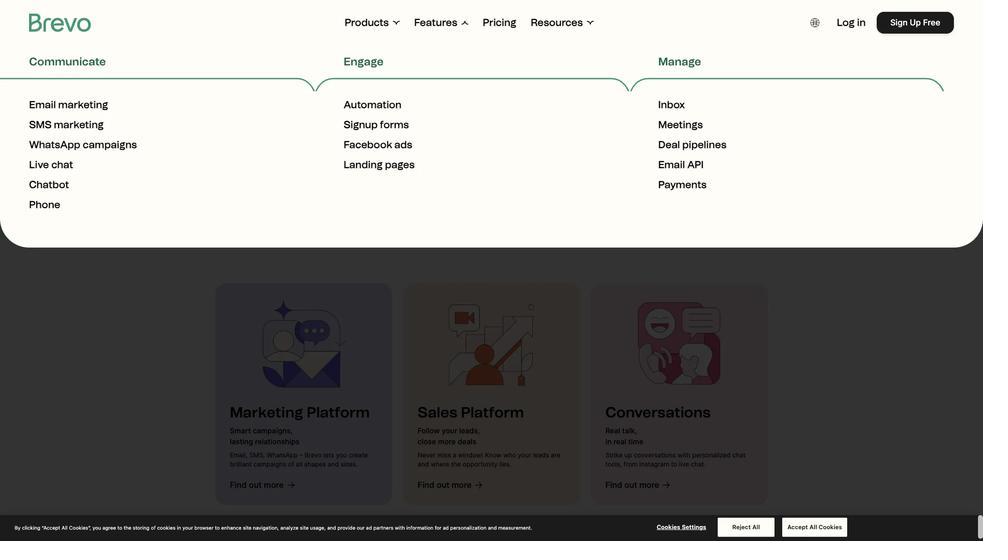 Task type: describe. For each thing, give the bounding box(es) containing it.
cookies inside accept all cookies button
[[819, 524, 843, 531]]

products link
[[345, 16, 400, 29]]

create
[[349, 451, 368, 459]]

resources
[[531, 16, 583, 29]]

sign
[[891, 18, 908, 27]]

more inside follow your leads, close more deals
[[438, 437, 456, 446]]

cookies settings
[[657, 524, 707, 531]]

home hero image image for conversations
[[634, 298, 725, 389]]

1 vertical spatial engage
[[465, 146, 494, 155]]

signup forms
[[344, 119, 409, 131]]

log in link
[[837, 16, 866, 29]]

campaigns inside email, sms, whatsapp – brevo lets you create brilliant campaigns of all shapes and sizes.
[[254, 460, 286, 468]]

3 out from the left
[[625, 480, 638, 490]]

brevo image
[[29, 14, 91, 32]]

marketing for email marketing
[[58, 99, 108, 111]]

leads
[[533, 451, 549, 459]]

a
[[453, 451, 457, 459]]

where
[[431, 460, 450, 468]]

deals
[[458, 437, 477, 446]]

whatsapp campaigns
[[29, 139, 137, 151]]

home hero image image for marketing platform
[[258, 298, 349, 389]]

strike
[[606, 451, 623, 459]]

marketing for sms marketing
[[54, 119, 104, 131]]

get the tools to help your business branch out. engage new audiences while cultivating existing connections.
[[281, 146, 703, 155]]

pricing
[[483, 16, 517, 29]]

personalized
[[693, 451, 731, 459]]

pricing link
[[483, 16, 517, 29]]

conversations
[[634, 451, 676, 459]]

2 ad from the left
[[443, 525, 449, 531]]

out for marketing
[[249, 480, 262, 490]]

accept all cookies
[[788, 524, 843, 531]]

accept
[[788, 524, 808, 531]]

marketing
[[230, 404, 303, 421]]

from
[[624, 460, 638, 468]]

cookies inside cookies settings button
[[657, 524, 681, 531]]

real growth starts with the right tools
[[282, 53, 702, 136]]

log in
[[837, 16, 866, 29]]

email,
[[230, 451, 248, 459]]

relationships
[[255, 437, 300, 446]]

your up landing at the top of the page
[[362, 146, 379, 155]]

email api link
[[659, 159, 704, 179]]

email for email marketing
[[29, 99, 56, 111]]

button image
[[811, 18, 820, 27]]

reject all button
[[718, 518, 775, 537]]

to right browser
[[215, 525, 220, 531]]

personalization
[[451, 525, 487, 531]]

facebook ads
[[344, 139, 413, 151]]

audiences
[[514, 146, 554, 155]]

the inside real growth starts with the right tools
[[365, 93, 425, 136]]

sales platform
[[418, 404, 524, 421]]

all
[[296, 460, 303, 468]]

email for email api
[[659, 159, 685, 171]]

of for all
[[288, 460, 294, 468]]

time
[[629, 437, 644, 446]]

sms marketing
[[29, 119, 104, 131]]

sms
[[29, 119, 52, 131]]

log
[[837, 16, 855, 29]]

your left browser
[[183, 525, 193, 531]]

who
[[504, 451, 516, 459]]

sms marketing link
[[29, 119, 104, 139]]

ads
[[395, 139, 413, 151]]

find out more for marketing
[[230, 480, 284, 490]]

starts
[[507, 53, 614, 96]]

0 horizontal spatial you
[[93, 525, 101, 531]]

features link
[[414, 16, 469, 29]]

"accept
[[42, 525, 60, 531]]

and right usage,
[[327, 525, 336, 531]]

usage,
[[310, 525, 326, 531]]

whatsapp campaigns link
[[29, 139, 137, 159]]

your inside "never miss a window! know who your leads are and where the opportunity lies."
[[518, 451, 532, 459]]

resources link
[[531, 16, 594, 29]]

right
[[434, 93, 520, 136]]

opportunity
[[463, 460, 498, 468]]

reject
[[733, 524, 751, 531]]

strike up conversations with personalized chat tools, from instagram to live chat.
[[606, 451, 746, 468]]

landing
[[344, 159, 383, 171]]

3 find from the left
[[606, 480, 623, 490]]

reject all
[[733, 524, 760, 531]]

never
[[418, 451, 436, 459]]

smart campaigns, lasting relationships
[[230, 426, 300, 446]]

chat inside live chat link
[[51, 159, 73, 171]]

up
[[625, 451, 632, 459]]

conversations
[[606, 404, 711, 421]]

to right 'agree'
[[118, 525, 122, 531]]

api
[[688, 159, 704, 171]]

more for marketing platform
[[264, 480, 284, 490]]

cookies
[[157, 525, 176, 531]]

live chat link
[[29, 159, 73, 179]]

email marketing
[[29, 99, 108, 111]]

tools inside real growth starts with the right tools
[[528, 93, 619, 136]]

live
[[679, 460, 690, 468]]

chatbot link
[[29, 179, 69, 199]]

by clicking "accept all cookies", you agree to the storing of cookies in your browser to enhance site navigation, analyze site usage, and provide our ad partners with information for ad personalization and measurement.
[[15, 525, 533, 531]]

whatsapp inside email, sms, whatsapp – brevo lets you create brilliant campaigns of all shapes and sizes.
[[267, 451, 298, 459]]

with for starts
[[622, 53, 702, 96]]

find for sales
[[418, 480, 435, 490]]

signup
[[344, 119, 378, 131]]

in inside real talk, in real time
[[606, 437, 612, 446]]

by
[[15, 525, 21, 531]]

tools,
[[606, 460, 622, 468]]

manage
[[659, 55, 702, 68]]

find for marketing
[[230, 480, 247, 490]]

cookies settings button
[[654, 519, 710, 537]]

sign up free button
[[877, 12, 955, 34]]

phone link
[[29, 199, 60, 219]]

enhance
[[221, 525, 242, 531]]

all for reject
[[753, 524, 760, 531]]

meetings link
[[659, 119, 703, 139]]

out for sales
[[437, 480, 450, 490]]



Task type: vqa. For each thing, say whether or not it's contained in the screenshot.
'TRACK'
no



Task type: locate. For each thing, give the bounding box(es) containing it.
2 horizontal spatial in
[[858, 16, 866, 29]]

1 vertical spatial you
[[93, 525, 101, 531]]

in right the log on the top right
[[858, 16, 866, 29]]

and inside email, sms, whatsapp – brevo lets you create brilliant campaigns of all shapes and sizes.
[[328, 460, 339, 468]]

real inside real talk, in real time
[[606, 426, 621, 435]]

phone
[[29, 199, 60, 211]]

more for conversations
[[640, 480, 660, 490]]

0 vertical spatial chat
[[51, 159, 73, 171]]

0 vertical spatial email
[[29, 99, 56, 111]]

0 horizontal spatial platform
[[307, 404, 370, 421]]

engage right out.
[[465, 146, 494, 155]]

you
[[336, 451, 347, 459], [93, 525, 101, 531]]

with for conversations
[[678, 451, 691, 459]]

chat right personalized
[[733, 451, 746, 459]]

more up miss
[[438, 437, 456, 446]]

email inside email api link
[[659, 159, 685, 171]]

2 platform from the left
[[461, 404, 524, 421]]

pages
[[385, 159, 415, 171]]

0 horizontal spatial site
[[243, 525, 252, 531]]

email down connections.
[[659, 159, 685, 171]]

clicking
[[22, 525, 40, 531]]

marketing up whatsapp campaigns
[[54, 119, 104, 131]]

lies.
[[500, 460, 512, 468]]

with right partners
[[395, 525, 405, 531]]

the
[[365, 93, 425, 136], [297, 146, 310, 155], [451, 460, 461, 468], [124, 525, 131, 531]]

1 horizontal spatial email
[[659, 159, 685, 171]]

email inside email marketing link
[[29, 99, 56, 111]]

out
[[249, 480, 262, 490], [437, 480, 450, 490], [625, 480, 638, 490]]

with up live
[[678, 451, 691, 459]]

your right the who
[[518, 451, 532, 459]]

with inside real growth starts with the right tools
[[622, 53, 702, 96]]

0 vertical spatial of
[[288, 460, 294, 468]]

campaigns
[[83, 139, 137, 151], [254, 460, 286, 468]]

deal pipelines
[[659, 139, 727, 151]]

1 horizontal spatial cookies
[[819, 524, 843, 531]]

platform up lets
[[307, 404, 370, 421]]

inbox
[[659, 99, 685, 111]]

1 vertical spatial chat
[[733, 451, 746, 459]]

free
[[924, 18, 941, 27]]

to inside strike up conversations with personalized chat tools, from instagram to live chat.
[[672, 460, 678, 468]]

communicate
[[29, 55, 106, 68]]

2 out from the left
[[437, 480, 450, 490]]

0 vertical spatial real
[[282, 53, 360, 96]]

email api
[[659, 159, 704, 171]]

whatsapp up live chat at the left top
[[29, 139, 80, 151]]

0 horizontal spatial campaigns
[[83, 139, 137, 151]]

in right cookies at the bottom of page
[[177, 525, 181, 531]]

payments
[[659, 179, 707, 191]]

0 vertical spatial tools
[[528, 93, 619, 136]]

0 vertical spatial campaigns
[[83, 139, 137, 151]]

1 find out more from the left
[[230, 480, 284, 490]]

0 vertical spatial whatsapp
[[29, 139, 80, 151]]

storing
[[133, 525, 150, 531]]

1 horizontal spatial find out more
[[418, 480, 472, 490]]

sms,
[[250, 451, 265, 459]]

tools up while
[[528, 93, 619, 136]]

out down brilliant
[[249, 480, 262, 490]]

0 horizontal spatial cookies
[[657, 524, 681, 531]]

shapes
[[304, 460, 326, 468]]

site left usage,
[[300, 525, 309, 531]]

1 horizontal spatial you
[[336, 451, 347, 459]]

all right "accept at left bottom
[[62, 525, 68, 531]]

marketing
[[58, 99, 108, 111], [54, 119, 104, 131]]

real inside real growth starts with the right tools
[[282, 53, 360, 96]]

your inside follow your leads, close more deals
[[442, 426, 458, 435]]

1 vertical spatial tools
[[312, 146, 331, 155]]

1 horizontal spatial ad
[[443, 525, 449, 531]]

find out more down where
[[418, 480, 472, 490]]

1 horizontal spatial of
[[288, 460, 294, 468]]

cookies",
[[69, 525, 91, 531]]

find down brilliant
[[230, 480, 247, 490]]

with inside strike up conversations with personalized chat tools, from instagram to live chat.
[[678, 451, 691, 459]]

email
[[29, 99, 56, 111], [659, 159, 685, 171]]

1 vertical spatial email
[[659, 159, 685, 171]]

3 find out more from the left
[[606, 480, 660, 490]]

0 horizontal spatial whatsapp
[[29, 139, 80, 151]]

find down where
[[418, 480, 435, 490]]

and
[[328, 460, 339, 468], [418, 460, 429, 468], [327, 525, 336, 531], [488, 525, 497, 531]]

know
[[485, 451, 502, 459]]

information
[[407, 525, 434, 531]]

2 find out more from the left
[[418, 480, 472, 490]]

1 horizontal spatial all
[[753, 524, 760, 531]]

1 vertical spatial with
[[678, 451, 691, 459]]

engage
[[344, 55, 384, 68], [465, 146, 494, 155]]

0 horizontal spatial engage
[[344, 55, 384, 68]]

measurement.
[[499, 525, 533, 531]]

products
[[345, 16, 389, 29]]

in left real
[[606, 437, 612, 446]]

landing pages link
[[344, 159, 415, 179]]

and down never
[[418, 460, 429, 468]]

0 horizontal spatial chat
[[51, 159, 73, 171]]

ad right our
[[366, 525, 372, 531]]

0 horizontal spatial ad
[[366, 525, 372, 531]]

to left live
[[672, 460, 678, 468]]

0 horizontal spatial find out more
[[230, 480, 284, 490]]

1 horizontal spatial chat
[[733, 451, 746, 459]]

2 site from the left
[[300, 525, 309, 531]]

the inside "never miss a window! know who your leads are and where the opportunity lies."
[[451, 460, 461, 468]]

find out more down brilliant
[[230, 480, 284, 490]]

facebook ads link
[[344, 139, 413, 159]]

home hero image image for sales platform
[[446, 298, 537, 389]]

branch
[[418, 146, 445, 155]]

cookies left settings
[[657, 524, 681, 531]]

and left measurement.
[[488, 525, 497, 531]]

0 vertical spatial engage
[[344, 55, 384, 68]]

2 vertical spatial with
[[395, 525, 405, 531]]

provide
[[338, 525, 356, 531]]

1 horizontal spatial campaigns
[[254, 460, 286, 468]]

marketing up sms marketing
[[58, 99, 108, 111]]

0 horizontal spatial in
[[177, 525, 181, 531]]

for
[[435, 525, 442, 531]]

chat
[[51, 159, 73, 171], [733, 451, 746, 459]]

smart
[[230, 426, 251, 435]]

1 site from the left
[[243, 525, 252, 531]]

cookies
[[657, 524, 681, 531], [819, 524, 843, 531]]

2 cookies from the left
[[819, 524, 843, 531]]

campaigns,
[[253, 426, 293, 435]]

to
[[333, 146, 341, 155], [672, 460, 678, 468], [118, 525, 122, 531], [215, 525, 220, 531]]

2 horizontal spatial find out more
[[606, 480, 660, 490]]

1 cookies from the left
[[657, 524, 681, 531]]

cultivating
[[579, 146, 619, 155]]

instagram
[[640, 460, 670, 468]]

1 vertical spatial of
[[151, 525, 156, 531]]

brevo
[[305, 451, 322, 459]]

1 find from the left
[[230, 480, 247, 490]]

help
[[343, 146, 360, 155]]

site right enhance
[[243, 525, 252, 531]]

real for real talk, in real time
[[606, 426, 621, 435]]

1 vertical spatial in
[[606, 437, 612, 446]]

signup forms link
[[344, 119, 409, 139]]

chat inside strike up conversations with personalized chat tools, from instagram to live chat.
[[733, 451, 746, 459]]

1 ad from the left
[[366, 525, 372, 531]]

more down opportunity at the bottom of page
[[452, 480, 472, 490]]

window!
[[458, 451, 483, 459]]

platform for marketing platform
[[307, 404, 370, 421]]

get
[[281, 146, 295, 155]]

forms
[[380, 119, 409, 131]]

leads,
[[459, 426, 480, 435]]

0 vertical spatial marketing
[[58, 99, 108, 111]]

real talk, in real time
[[606, 426, 644, 446]]

with up inbox
[[622, 53, 702, 96]]

of inside email, sms, whatsapp – brevo lets you create brilliant campaigns of all shapes and sizes.
[[288, 460, 294, 468]]

more down instagram
[[640, 480, 660, 490]]

you left 'agree'
[[93, 525, 101, 531]]

ad right for
[[443, 525, 449, 531]]

connections.
[[653, 146, 703, 155]]

1 vertical spatial campaigns
[[254, 460, 286, 468]]

you inside email, sms, whatsapp – brevo lets you create brilliant campaigns of all shapes and sizes.
[[336, 451, 347, 459]]

and inside "never miss a window! know who your leads are and where the opportunity lies."
[[418, 460, 429, 468]]

0 horizontal spatial of
[[151, 525, 156, 531]]

0 horizontal spatial find
[[230, 480, 247, 490]]

1 vertical spatial real
[[606, 426, 621, 435]]

1 horizontal spatial tools
[[528, 93, 619, 136]]

1 horizontal spatial find
[[418, 480, 435, 490]]

out down where
[[437, 480, 450, 490]]

you up sizes. on the left of the page
[[336, 451, 347, 459]]

miss
[[438, 451, 451, 459]]

0 vertical spatial you
[[336, 451, 347, 459]]

1 horizontal spatial platform
[[461, 404, 524, 421]]

inbox link
[[659, 99, 685, 119]]

are
[[551, 451, 561, 459]]

2 vertical spatial in
[[177, 525, 181, 531]]

site
[[243, 525, 252, 531], [300, 525, 309, 531]]

1 horizontal spatial engage
[[465, 146, 494, 155]]

0 horizontal spatial all
[[62, 525, 68, 531]]

and down lets
[[328, 460, 339, 468]]

1 horizontal spatial in
[[606, 437, 612, 446]]

growth
[[369, 53, 498, 96]]

payments link
[[659, 179, 707, 199]]

landing pages
[[344, 159, 415, 171]]

1 vertical spatial whatsapp
[[267, 451, 298, 459]]

1 out from the left
[[249, 480, 262, 490]]

more for sales platform
[[452, 480, 472, 490]]

of left all
[[288, 460, 294, 468]]

home hero image image
[[258, 298, 349, 389], [446, 298, 537, 389], [634, 298, 725, 389], [258, 531, 349, 541]]

2 horizontal spatial out
[[625, 480, 638, 490]]

2 horizontal spatial all
[[810, 524, 818, 531]]

1 platform from the left
[[307, 404, 370, 421]]

real for real growth starts with the right tools
[[282, 53, 360, 96]]

live chat
[[29, 159, 73, 171]]

analyze
[[281, 525, 299, 531]]

1 horizontal spatial site
[[300, 525, 309, 531]]

find out more
[[230, 480, 284, 490], [418, 480, 472, 490], [606, 480, 660, 490]]

0 horizontal spatial email
[[29, 99, 56, 111]]

lasting
[[230, 437, 253, 446]]

sales
[[418, 404, 458, 421]]

new
[[496, 146, 512, 155]]

0 horizontal spatial real
[[282, 53, 360, 96]]

1 vertical spatial marketing
[[54, 119, 104, 131]]

existing
[[621, 146, 651, 155]]

follow
[[418, 426, 440, 435]]

all right the reject
[[753, 524, 760, 531]]

chat right live
[[51, 159, 73, 171]]

0 vertical spatial in
[[858, 16, 866, 29]]

your left leads,
[[442, 426, 458, 435]]

1 horizontal spatial real
[[606, 426, 621, 435]]

your
[[362, 146, 379, 155], [442, 426, 458, 435], [518, 451, 532, 459], [183, 525, 193, 531]]

engage down products
[[344, 55, 384, 68]]

lets
[[324, 451, 334, 459]]

0 horizontal spatial tools
[[312, 146, 331, 155]]

find down the tools,
[[606, 480, 623, 490]]

find out more for sales
[[418, 480, 472, 490]]

facebook
[[344, 139, 392, 151]]

email up sms
[[29, 99, 56, 111]]

2 horizontal spatial find
[[606, 480, 623, 490]]

1 horizontal spatial out
[[437, 480, 450, 490]]

all for accept
[[810, 524, 818, 531]]

navigation,
[[253, 525, 279, 531]]

chat.
[[691, 460, 706, 468]]

with
[[622, 53, 702, 96], [678, 451, 691, 459], [395, 525, 405, 531]]

0 horizontal spatial out
[[249, 480, 262, 490]]

1 horizontal spatial whatsapp
[[267, 451, 298, 459]]

all right the accept
[[810, 524, 818, 531]]

out down the from
[[625, 480, 638, 490]]

to left help
[[333, 146, 341, 155]]

whatsapp down relationships
[[267, 451, 298, 459]]

of for cookies
[[151, 525, 156, 531]]

real
[[282, 53, 360, 96], [606, 426, 621, 435]]

0 vertical spatial with
[[622, 53, 702, 96]]

cookies right the accept
[[819, 524, 843, 531]]

platform up leads,
[[461, 404, 524, 421]]

settings
[[682, 524, 707, 531]]

2 find from the left
[[418, 480, 435, 490]]

platform for sales platform
[[461, 404, 524, 421]]

tools left help
[[312, 146, 331, 155]]

never miss a window! know who your leads are and where the opportunity lies.
[[418, 451, 561, 468]]

of
[[288, 460, 294, 468], [151, 525, 156, 531]]

of right storing
[[151, 525, 156, 531]]

our
[[357, 525, 365, 531]]

find out more down the from
[[606, 480, 660, 490]]

up
[[910, 18, 921, 27]]

more down sms,
[[264, 480, 284, 490]]

automation
[[344, 99, 402, 111]]

talk,
[[623, 426, 637, 435]]



